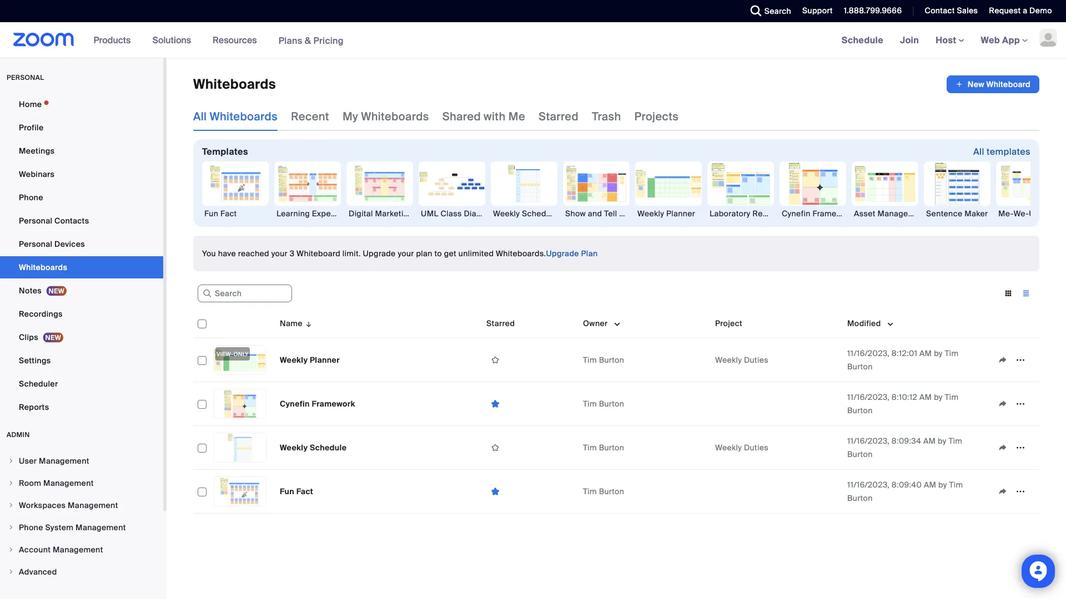 Task type: vqa. For each thing, say whether or not it's contained in the screenshot.
Add in dialog
no



Task type: locate. For each thing, give the bounding box(es) containing it.
0 horizontal spatial upgrade
[[363, 249, 396, 259]]

0 vertical spatial weekly schedule
[[493, 209, 558, 219]]

2 vertical spatial schedule
[[310, 443, 347, 453]]

recent
[[291, 109, 329, 124]]

1 vertical spatial framework
[[312, 399, 355, 409]]

1 11/16/2023, from the top
[[847, 348, 890, 359]]

whiteboard right 3
[[297, 249, 340, 259]]

projects
[[634, 109, 679, 124]]

trash
[[592, 109, 621, 124]]

uml class diagram
[[421, 209, 496, 219]]

application for 11/16/2023, 8:09:40 am by tim burton
[[994, 484, 1035, 500]]

am inside 11/16/2023, 8:09:40 am by tim burton
[[924, 480, 936, 490]]

0 vertical spatial personal
[[19, 216, 52, 226]]

am right 8:09:40
[[924, 480, 936, 490]]

0 vertical spatial all
[[193, 109, 207, 124]]

0 vertical spatial duties
[[744, 355, 769, 365]]

canvas for learning experience canvas
[[357, 209, 385, 219]]

2 canvas from the left
[[415, 209, 443, 219]]

am right the 8:10:12 at the bottom of page
[[920, 392, 932, 403]]

starred right the me
[[539, 109, 579, 124]]

starred inside the tabs of all whiteboard page tab list
[[539, 109, 579, 124]]

fun up you
[[204, 209, 218, 219]]

fun right thumbnail of fun fact
[[280, 487, 294, 497]]

resources button
[[213, 22, 262, 58]]

am inside the 11/16/2023, 8:12:01 am by tim burton
[[920, 348, 932, 359]]

0 horizontal spatial schedule
[[310, 443, 347, 453]]

0 horizontal spatial all
[[193, 109, 207, 124]]

0 vertical spatial right image
[[8, 525, 14, 531]]

schedule
[[842, 34, 884, 46], [522, 209, 558, 219], [310, 443, 347, 453]]

0 horizontal spatial canvas
[[357, 209, 385, 219]]

starred
[[539, 109, 579, 124], [486, 318, 515, 329]]

2 phone from the top
[[19, 523, 43, 533]]

share image up more options for cynefin framework "icon"
[[994, 355, 1012, 365]]

0 vertical spatial fun
[[204, 209, 218, 219]]

right image inside account management menu item
[[8, 547, 14, 554]]

right image left room
[[8, 480, 14, 487]]

1 right image from the top
[[8, 458, 14, 465]]

1 phone from the top
[[19, 192, 43, 203]]

1 horizontal spatial upgrade
[[546, 249, 579, 259]]

1 cell from the top
[[711, 383, 843, 426]]

project
[[715, 318, 742, 329]]

0 vertical spatial schedule
[[842, 34, 884, 46]]

tim
[[945, 348, 959, 359], [583, 355, 597, 365], [945, 392, 959, 403], [583, 399, 597, 409], [949, 436, 963, 446], [583, 443, 597, 453], [949, 480, 963, 490], [583, 487, 597, 497]]

1 horizontal spatial planner
[[666, 209, 695, 219]]

2 weekly duties from the top
[[715, 443, 769, 453]]

2 tim burton from the top
[[583, 399, 624, 409]]

right image left workspaces
[[8, 503, 14, 509]]

starred up "click to star the whiteboard weekly planner" image
[[486, 318, 515, 329]]

uml class diagram element
[[419, 208, 496, 219]]

1 vertical spatial a
[[637, 209, 641, 219]]

1 vertical spatial starred
[[486, 318, 515, 329]]

phone down webinars
[[19, 192, 43, 203]]

0 horizontal spatial a
[[637, 209, 641, 219]]

1 duties from the top
[[744, 355, 769, 365]]

0 vertical spatial fun fact
[[204, 209, 237, 219]]

right image left system
[[8, 525, 14, 531]]

cynefin
[[782, 209, 811, 219], [280, 399, 310, 409]]

3
[[290, 249, 295, 259]]

management down phone system management menu item
[[53, 545, 103, 555]]

1 horizontal spatial a
[[1023, 6, 1028, 16]]

weekly planner
[[637, 209, 695, 219], [280, 355, 340, 365]]

11/16/2023, down modified
[[847, 348, 890, 359]]

profile
[[19, 122, 44, 133]]

request a demo link
[[981, 0, 1066, 22], [989, 6, 1052, 16]]

11/16/2023,
[[847, 348, 890, 359], [847, 392, 890, 403], [847, 436, 890, 446], [847, 480, 890, 490]]

4 tim burton from the top
[[583, 487, 624, 497]]

0 vertical spatial fact
[[220, 209, 237, 219]]

cynefin framework inside button
[[782, 209, 854, 219]]

0 vertical spatial phone
[[19, 192, 43, 203]]

2 right image from the top
[[8, 547, 14, 554]]

11/16/2023, for 11/16/2023, 8:10:12 am by tim burton
[[847, 392, 890, 403]]

whiteboards right my
[[361, 109, 429, 124]]

whiteboard right new
[[987, 79, 1031, 89]]

twist
[[643, 209, 663, 219]]

1 vertical spatial phone
[[19, 523, 43, 533]]

right image left user
[[8, 458, 14, 465]]

share image down share icon on the bottom
[[994, 487, 1012, 497]]

phone for phone system management
[[19, 523, 43, 533]]

0 vertical spatial with
[[484, 109, 506, 124]]

thumbnail of weekly schedule image
[[214, 434, 266, 463]]

user management menu item
[[0, 451, 163, 472]]

application
[[193, 309, 1040, 514], [994, 352, 1035, 369], [994, 396, 1035, 413], [994, 440, 1035, 456], [994, 484, 1035, 500]]

0 horizontal spatial cynefin framework
[[280, 399, 355, 409]]

by inside the 11/16/2023, 8:12:01 am by tim burton
[[934, 348, 943, 359]]

weekly planner inside application
[[280, 355, 340, 365]]

11/16/2023, inside 11/16/2023, 8:09:40 am by tim burton
[[847, 480, 890, 490]]

11/16/2023, inside 11/16/2023, 8:10:12 am by tim burton
[[847, 392, 890, 403]]

planner
[[666, 209, 695, 219], [310, 355, 340, 365]]

contact sales link
[[917, 0, 981, 22], [925, 6, 978, 16]]

1 vertical spatial schedule
[[522, 209, 558, 219]]

all
[[193, 109, 207, 124], [973, 146, 984, 157]]

2 horizontal spatial schedule
[[842, 34, 884, 46]]

right image
[[8, 458, 14, 465], [8, 480, 14, 487], [8, 503, 14, 509], [8, 569, 14, 576]]

advanced menu item
[[0, 562, 163, 583]]

host button
[[936, 34, 964, 46]]

am inside 11/16/2023, 8:10:12 am by tim burton
[[920, 392, 932, 403]]

room management
[[19, 478, 94, 489]]

by right '8:09:34'
[[938, 436, 947, 446]]

0 horizontal spatial planner
[[310, 355, 340, 365]]

with left the me
[[484, 109, 506, 124]]

whiteboards application
[[193, 76, 1040, 93]]

you have reached your 3 whiteboard limit. upgrade your plan to get unlimited whiteboards. upgrade plan
[[202, 249, 598, 259]]

demo
[[1030, 6, 1052, 16]]

1 horizontal spatial whiteboard
[[987, 79, 1031, 89]]

4 11/16/2023, from the top
[[847, 480, 890, 490]]

right image left advanced
[[8, 569, 14, 576]]

am right 8:12:01
[[920, 348, 932, 359]]

0 horizontal spatial cynefin
[[280, 399, 310, 409]]

3 share image from the top
[[994, 487, 1012, 497]]

share image
[[994, 355, 1012, 365], [994, 399, 1012, 409], [994, 487, 1012, 497]]

0 horizontal spatial fun
[[204, 209, 218, 219]]

1 vertical spatial duties
[[744, 443, 769, 453]]

1 horizontal spatial cynefin
[[782, 209, 811, 219]]

whiteboard inside new whiteboard button
[[987, 79, 1031, 89]]

phone inside phone link
[[19, 192, 43, 203]]

tim inside 11/16/2023, 8:09:40 am by tim burton
[[949, 480, 963, 490]]

burton inside 11/16/2023, 8:09:34 am by tim burton
[[847, 450, 873, 460]]

right image left account
[[8, 547, 14, 554]]

0 vertical spatial a
[[1023, 6, 1028, 16]]

reports link
[[0, 396, 163, 419]]

whiteboards down personal devices
[[19, 262, 67, 273]]

0 vertical spatial starred
[[539, 109, 579, 124]]

2 right image from the top
[[8, 480, 14, 487]]

whiteboards.
[[496, 249, 546, 259]]

pricing
[[313, 35, 344, 46]]

sentence
[[926, 209, 963, 219]]

phone inside phone system management menu item
[[19, 523, 43, 533]]

by inside 11/16/2023, 8:10:12 am by tim burton
[[934, 392, 943, 403]]

1 horizontal spatial fact
[[296, 487, 313, 497]]

weekly planner element
[[635, 208, 702, 219]]

1 horizontal spatial weekly schedule
[[493, 209, 558, 219]]

0 vertical spatial weekly duties
[[715, 355, 769, 365]]

0 horizontal spatial weekly schedule
[[280, 443, 347, 453]]

plans & pricing link
[[279, 35, 344, 46], [279, 35, 344, 46]]

thumbnail of fun fact image
[[214, 478, 266, 506]]

1 horizontal spatial schedule
[[522, 209, 558, 219]]

0 vertical spatial cell
[[711, 383, 843, 426]]

1 right image from the top
[[8, 525, 14, 531]]

8:09:40
[[892, 480, 922, 490]]

0 horizontal spatial fun fact
[[204, 209, 237, 219]]

room
[[19, 478, 41, 489]]

1 vertical spatial planner
[[310, 355, 340, 365]]

11/16/2023, inside the 11/16/2023, 8:12:01 am by tim burton
[[847, 348, 890, 359]]

8:09:34
[[892, 436, 921, 446]]

0 horizontal spatial your
[[271, 249, 288, 259]]

learning experience canvas element
[[274, 208, 385, 219]]

tim inside 11/16/2023, 8:09:34 am by tim burton
[[949, 436, 963, 446]]

burton inside 11/16/2023, 8:10:12 am by tim burton
[[847, 406, 873, 416]]

list mode, selected image
[[1017, 289, 1035, 299]]

fun
[[204, 209, 218, 219], [280, 487, 294, 497]]

4 right image from the top
[[8, 569, 14, 576]]

am right '8:09:34'
[[923, 436, 936, 446]]

fun fact inside application
[[280, 487, 313, 497]]

by right 8:12:01
[[934, 348, 943, 359]]

home link
[[0, 93, 163, 116]]

join
[[900, 34, 919, 46]]

with
[[484, 109, 506, 124], [619, 209, 635, 219]]

digital marketing canvas element
[[347, 208, 443, 219]]

1 horizontal spatial fun fact
[[280, 487, 313, 497]]

view-
[[217, 351, 233, 358]]

2 personal from the top
[[19, 239, 52, 249]]

1 vertical spatial with
[[619, 209, 635, 219]]

right image
[[8, 525, 14, 531], [8, 547, 14, 554]]

canvas inside learning experience canvas element
[[357, 209, 385, 219]]

by inside 11/16/2023, 8:09:40 am by tim burton
[[939, 480, 947, 490]]

personal menu menu
[[0, 93, 163, 420]]

management inside button
[[878, 209, 928, 219]]

fun fact inside button
[[204, 209, 237, 219]]

planner right twist
[[666, 209, 695, 219]]

1 vertical spatial right image
[[8, 547, 14, 554]]

share image
[[994, 443, 1012, 453]]

1 horizontal spatial cynefin framework
[[782, 209, 854, 219]]

1 tim burton from the top
[[583, 355, 624, 365]]

2 upgrade from the left
[[546, 249, 579, 259]]

arrow down image
[[303, 317, 313, 330]]

by for 11/16/2023, 8:12:01 am by tim burton
[[934, 348, 943, 359]]

schedule link
[[833, 22, 892, 58]]

3 right image from the top
[[8, 503, 14, 509]]

right image for room
[[8, 480, 14, 487]]

web app
[[981, 34, 1020, 46]]

more options for weekly schedule image
[[1012, 443, 1030, 453]]

by right 8:09:40
[[939, 480, 947, 490]]

fun fact
[[204, 209, 237, 219], [280, 487, 313, 497]]

1 canvas from the left
[[357, 209, 385, 219]]

11/16/2023, 8:09:40 am by tim burton
[[847, 480, 963, 504]]

a left 'demo'
[[1023, 6, 1028, 16]]

0 horizontal spatial starred
[[486, 318, 515, 329]]

2 vertical spatial share image
[[994, 487, 1012, 497]]

application for 11/16/2023, 8:12:01 am by tim burton
[[994, 352, 1035, 369]]

right image for workspaces
[[8, 503, 14, 509]]

management inside "menu item"
[[43, 478, 94, 489]]

1 horizontal spatial your
[[398, 249, 414, 259]]

tim burton for 11/16/2023, 8:12:01 am by tim burton
[[583, 355, 624, 365]]

Search text field
[[198, 285, 292, 303]]

0 vertical spatial share image
[[994, 355, 1012, 365]]

all for all whiteboards
[[193, 109, 207, 124]]

right image inside phone system management menu item
[[8, 525, 14, 531]]

cynefin right thumbnail of cynefin framework
[[280, 399, 310, 409]]

a left twist
[[637, 209, 641, 219]]

weekly duties
[[715, 355, 769, 365], [715, 443, 769, 453]]

0 vertical spatial cynefin framework
[[782, 209, 854, 219]]

1 horizontal spatial canvas
[[415, 209, 443, 219]]

weekly
[[493, 209, 520, 219], [637, 209, 664, 219], [280, 355, 308, 365], [715, 355, 742, 365], [280, 443, 308, 453], [715, 443, 742, 453]]

management down room management "menu item"
[[68, 501, 118, 511]]

right image inside workspaces management menu item
[[8, 503, 14, 509]]

whiteboards link
[[0, 257, 163, 279]]

1 vertical spatial whiteboard
[[297, 249, 340, 259]]

8:10:12
[[892, 392, 918, 403]]

canvas inside digital marketing canvas element
[[415, 209, 443, 219]]

am for 8:10:12
[[920, 392, 932, 403]]

am for 8:12:01
[[920, 348, 932, 359]]

1 vertical spatial weekly schedule
[[280, 443, 347, 453]]

limit.
[[343, 249, 361, 259]]

cynefin framework
[[782, 209, 854, 219], [280, 399, 355, 409]]

2 duties from the top
[[744, 443, 769, 453]]

your left 3
[[271, 249, 288, 259]]

settings link
[[0, 350, 163, 372]]

recordings
[[19, 309, 63, 319]]

burton inside 11/16/2023, 8:09:40 am by tim burton
[[847, 493, 873, 504]]

meetings
[[19, 146, 55, 156]]

right image inside advanced "menu item"
[[8, 569, 14, 576]]

weekly schedule inside button
[[493, 209, 558, 219]]

user management
[[19, 456, 89, 466]]

contact sales
[[925, 6, 978, 16]]

2 share image from the top
[[994, 399, 1012, 409]]

1 horizontal spatial framework
[[813, 209, 854, 219]]

unlimited
[[459, 249, 494, 259]]

by inside 11/16/2023, 8:09:34 am by tim burton
[[938, 436, 947, 446]]

contact
[[925, 6, 955, 16]]

1 vertical spatial fun
[[280, 487, 294, 497]]

by right the 8:10:12 at the bottom of page
[[934, 392, 943, 403]]

canvas for digital marketing canvas
[[415, 209, 443, 219]]

1 personal from the top
[[19, 216, 52, 226]]

1 horizontal spatial starred
[[539, 109, 579, 124]]

share image up share icon on the bottom
[[994, 399, 1012, 409]]

all inside all templates button
[[973, 146, 984, 157]]

0 horizontal spatial weekly planner
[[280, 355, 340, 365]]

clips
[[19, 332, 38, 343]]

a
[[1023, 6, 1028, 16], [637, 209, 641, 219]]

with inside the tabs of all whiteboard page tab list
[[484, 109, 506, 124]]

personal up personal devices
[[19, 216, 52, 226]]

owner
[[583, 318, 608, 329]]

planner down arrow down icon at the left of page
[[310, 355, 340, 365]]

1 vertical spatial cell
[[711, 470, 843, 514]]

0 vertical spatial cynefin
[[782, 209, 811, 219]]

1 vertical spatial fun fact
[[280, 487, 313, 497]]

upgrade right limit. at top left
[[363, 249, 396, 259]]

1 upgrade from the left
[[363, 249, 396, 259]]

1.888.799.9666 button up schedule link at the top right of page
[[844, 6, 902, 16]]

whiteboards up all whiteboards
[[193, 76, 276, 93]]

weekly schedule
[[493, 209, 558, 219], [280, 443, 347, 453]]

home
[[19, 99, 42, 109]]

2 11/16/2023, from the top
[[847, 392, 890, 403]]

show
[[565, 209, 586, 219]]

asset management
[[854, 209, 928, 219]]

1 vertical spatial weekly duties
[[715, 443, 769, 453]]

workspaces management
[[19, 501, 118, 511]]

1 vertical spatial cynefin framework
[[280, 399, 355, 409]]

upgrade left plan
[[546, 249, 579, 259]]

3 11/16/2023, from the top
[[847, 436, 890, 446]]

all left templates
[[973, 146, 984, 157]]

management up workspaces management
[[43, 478, 94, 489]]

product information navigation
[[85, 22, 352, 59]]

duties for 11/16/2023, 8:09:34 am by tim burton
[[744, 443, 769, 453]]

0 vertical spatial planner
[[666, 209, 695, 219]]

application for 11/16/2023, 8:09:34 am by tim burton
[[994, 440, 1035, 456]]

asset
[[854, 209, 876, 219]]

1 horizontal spatial with
[[619, 209, 635, 219]]

personal
[[7, 73, 44, 82]]

cynefin framework element
[[780, 208, 854, 219]]

asset management element
[[852, 208, 928, 219]]

1 horizontal spatial weekly planner
[[637, 209, 695, 219]]

11/16/2023, left 8:09:40
[[847, 480, 890, 490]]

tabs of all whiteboard page tab list
[[193, 102, 679, 131]]

0 horizontal spatial fact
[[220, 209, 237, 219]]

your left plan
[[398, 249, 414, 259]]

am for 8:09:34
[[923, 436, 936, 446]]

all up templates
[[193, 109, 207, 124]]

1 vertical spatial share image
[[994, 399, 1012, 409]]

11/16/2023, for 11/16/2023, 8:09:40 am by tim burton
[[847, 480, 890, 490]]

web app button
[[981, 34, 1028, 46]]

all inside the tabs of all whiteboard page tab list
[[193, 109, 207, 124]]

0 vertical spatial weekly planner
[[637, 209, 695, 219]]

laboratory report element
[[707, 208, 778, 219]]

11/16/2023, 8:12:01 am by tim burton
[[847, 348, 959, 372]]

1 horizontal spatial fun
[[280, 487, 294, 497]]

11/16/2023, inside 11/16/2023, 8:09:34 am by tim burton
[[847, 436, 890, 446]]

2 your from the left
[[398, 249, 414, 259]]

uml class diagram button
[[419, 162, 496, 219]]

more options for cynefin framework image
[[1012, 399, 1030, 409]]

management
[[878, 209, 928, 219], [39, 456, 89, 466], [43, 478, 94, 489], [68, 501, 118, 511], [76, 523, 126, 533], [53, 545, 103, 555]]

right image inside user management menu item
[[8, 458, 14, 465]]

1 horizontal spatial all
[[973, 146, 984, 157]]

1 vertical spatial personal
[[19, 239, 52, 249]]

right image for account
[[8, 547, 14, 554]]

0 horizontal spatial framework
[[312, 399, 355, 409]]

with right the tell at the right of page
[[619, 209, 635, 219]]

weekly duties for 11/16/2023, 8:12:01 am by tim burton
[[715, 355, 769, 365]]

1 share image from the top
[[994, 355, 1012, 365]]

tell
[[604, 209, 617, 219]]

8:12:01
[[892, 348, 918, 359]]

management up room management
[[39, 456, 89, 466]]

0 horizontal spatial with
[[484, 109, 506, 124]]

11/16/2023, left '8:09:34'
[[847, 436, 890, 446]]

right image inside room management "menu item"
[[8, 480, 14, 487]]

1 vertical spatial weekly planner
[[280, 355, 340, 365]]

duties
[[744, 355, 769, 365], [744, 443, 769, 453]]

cell
[[711, 383, 843, 426], [711, 470, 843, 514]]

personal inside "link"
[[19, 216, 52, 226]]

plan
[[416, 249, 432, 259]]

1 vertical spatial fact
[[296, 487, 313, 497]]

burton inside the 11/16/2023, 8:12:01 am by tim burton
[[847, 362, 873, 372]]

workspaces management menu item
[[0, 495, 163, 516]]

app
[[1002, 34, 1020, 46]]

thumbnail of weekly planner image
[[214, 346, 266, 375]]

0 vertical spatial framework
[[813, 209, 854, 219]]

phone up account
[[19, 523, 43, 533]]

personal down personal contacts
[[19, 239, 52, 249]]

web
[[981, 34, 1000, 46]]

11/16/2023, for 11/16/2023, 8:09:34 am by tim burton
[[847, 436, 890, 446]]

1 vertical spatial all
[[973, 146, 984, 157]]

tim burton for 11/16/2023, 8:09:34 am by tim burton
[[583, 443, 624, 453]]

click to unstar the whiteboard cynefin framework image
[[486, 399, 504, 410]]

phone system management menu item
[[0, 518, 163, 539]]

0 vertical spatial whiteboard
[[987, 79, 1031, 89]]

all for all templates
[[973, 146, 984, 157]]

more options for weekly planner image
[[1012, 355, 1030, 365]]

scheduler
[[19, 379, 58, 389]]

11/16/2023, left the 8:10:12 at the bottom of page
[[847, 392, 890, 403]]

cell for 11/16/2023, 8:10:12 am by tim burton
[[711, 383, 843, 426]]

a inside show and tell with a twist element
[[637, 209, 641, 219]]

tim burton for 11/16/2023, 8:09:40 am by tim burton
[[583, 487, 624, 497]]

2 cell from the top
[[711, 470, 843, 514]]

banner
[[0, 22, 1066, 59]]

personal
[[19, 216, 52, 226], [19, 239, 52, 249]]

by for 11/16/2023, 8:09:34 am by tim burton
[[938, 436, 947, 446]]

cynefin right report
[[782, 209, 811, 219]]

management right 'asset'
[[878, 209, 928, 219]]

am inside 11/16/2023, 8:09:34 am by tim burton
[[923, 436, 936, 446]]

1 vertical spatial cynefin
[[280, 399, 310, 409]]

1 weekly duties from the top
[[715, 355, 769, 365]]

fun inside fun fact element
[[204, 209, 218, 219]]

3 tim burton from the top
[[583, 443, 624, 453]]

report
[[753, 209, 778, 219]]

digital marketing canvas button
[[347, 162, 443, 219]]



Task type: describe. For each thing, give the bounding box(es) containing it.
digital
[[349, 209, 373, 219]]

framework inside button
[[813, 209, 854, 219]]

phone for phone
[[19, 192, 43, 203]]

reached
[[238, 249, 269, 259]]

whiteboards inside application
[[193, 76, 276, 93]]

share image for 11/16/2023, 8:10:12 am by tim burton
[[994, 399, 1012, 409]]

zoom logo image
[[13, 33, 74, 47]]

maker
[[965, 209, 988, 219]]

templates
[[987, 146, 1031, 157]]

cell for 11/16/2023, 8:09:40 am by tim burton
[[711, 470, 843, 514]]

management down workspaces management menu item
[[76, 523, 126, 533]]

room management menu item
[[0, 473, 163, 494]]

settings
[[19, 356, 51, 366]]

new whiteboard button
[[947, 76, 1040, 93]]

whiteboards inside personal menu menu
[[19, 262, 67, 273]]

tim inside 11/16/2023, 8:10:12 am by tim burton
[[945, 392, 959, 403]]

show and tell with a twist element
[[563, 208, 663, 219]]

click to unstar the whiteboard fun fact image
[[486, 487, 504, 497]]

banner containing products
[[0, 22, 1066, 59]]

account management menu item
[[0, 540, 163, 561]]

account
[[19, 545, 51, 555]]

my whiteboards
[[343, 109, 429, 124]]

weekly schedule inside application
[[280, 443, 347, 453]]

request
[[989, 6, 1021, 16]]

sales
[[957, 6, 978, 16]]

click to star the whiteboard weekly planner image
[[486, 355, 504, 365]]

all templates button
[[973, 143, 1031, 160]]

&
[[305, 35, 311, 46]]

click to star the whiteboard weekly schedule image
[[486, 443, 504, 453]]

share image for 11/16/2023, 8:09:40 am by tim burton
[[994, 487, 1012, 497]]

application for 11/16/2023, 8:10:12 am by tim burton
[[994, 396, 1035, 413]]

weekly schedule button
[[491, 162, 558, 219]]

view-only
[[217, 351, 249, 358]]

uml
[[421, 209, 439, 219]]

request a demo
[[989, 6, 1052, 16]]

grid mode, not selected image
[[1000, 289, 1017, 299]]

duties for 11/16/2023, 8:12:01 am by tim burton
[[744, 355, 769, 365]]

starred inside application
[[486, 318, 515, 329]]

me-we-us retros
[[998, 209, 1066, 219]]

management for workspaces management
[[68, 501, 118, 511]]

meetings navigation
[[833, 22, 1066, 59]]

clips link
[[0, 327, 163, 349]]

learning experience canvas
[[277, 209, 385, 219]]

tim inside the 11/16/2023, 8:12:01 am by tim burton
[[945, 348, 959, 359]]

admin menu menu
[[0, 451, 163, 584]]

resources
[[213, 34, 257, 46]]

profile link
[[0, 117, 163, 139]]

only
[[233, 351, 249, 358]]

1.888.799.9666 button up join
[[836, 0, 905, 22]]

system
[[45, 523, 73, 533]]

planner inside button
[[666, 209, 695, 219]]

retros
[[1041, 209, 1066, 219]]

laboratory report
[[710, 209, 778, 219]]

application containing name
[[193, 309, 1040, 514]]

cynefin framework button
[[780, 162, 854, 219]]

planner inside application
[[310, 355, 340, 365]]

cynefin inside application
[[280, 399, 310, 409]]

add image
[[956, 79, 963, 90]]

plans
[[279, 35, 302, 46]]

solutions
[[152, 34, 191, 46]]

me-
[[998, 209, 1014, 219]]

11/16/2023, 8:09:34 am by tim burton
[[847, 436, 963, 460]]

11/16/2023, 8:10:12 am by tim burton
[[847, 392, 959, 416]]

management for asset management
[[878, 209, 928, 219]]

templates
[[202, 146, 248, 157]]

1 your from the left
[[271, 249, 288, 259]]

by for 11/16/2023, 8:09:40 am by tim burton
[[939, 480, 947, 490]]

management for room management
[[43, 478, 94, 489]]

schedule inside button
[[522, 209, 558, 219]]

account management
[[19, 545, 103, 555]]

right image for user
[[8, 458, 14, 465]]

personal for personal contacts
[[19, 216, 52, 226]]

weekly planner button
[[635, 162, 702, 219]]

show and tell with a twist button
[[563, 162, 663, 219]]

get
[[444, 249, 457, 259]]

personal devices
[[19, 239, 85, 249]]

learning experience canvas button
[[274, 162, 385, 219]]

notes link
[[0, 280, 163, 302]]

right image for phone
[[8, 525, 14, 531]]

notes
[[19, 286, 42, 296]]

support
[[802, 6, 833, 16]]

reports
[[19, 402, 49, 413]]

modified
[[847, 318, 881, 329]]

weekly duties for 11/16/2023, 8:09:34 am by tim burton
[[715, 443, 769, 453]]

tim burton for 11/16/2023, 8:10:12 am by tim burton
[[583, 399, 624, 409]]

laboratory
[[710, 209, 751, 219]]

me-we-us retrospective element
[[996, 208, 1066, 219]]

experience
[[312, 209, 355, 219]]

webinars
[[19, 169, 55, 179]]

name
[[280, 318, 303, 329]]

whiteboards up templates
[[210, 109, 278, 124]]

personal contacts
[[19, 216, 89, 226]]

more options for fun fact image
[[1012, 487, 1030, 497]]

devices
[[54, 239, 85, 249]]

cynefin framework inside application
[[280, 399, 355, 409]]

0 horizontal spatial whiteboard
[[297, 249, 340, 259]]

management for user management
[[39, 456, 89, 466]]

management for account management
[[53, 545, 103, 555]]

by for 11/16/2023, 8:10:12 am by tim burton
[[934, 392, 943, 403]]

schedule inside meetings navigation
[[842, 34, 884, 46]]

profile picture image
[[1040, 29, 1057, 47]]

asset management button
[[852, 162, 928, 219]]

new
[[968, 79, 985, 89]]

personal for personal devices
[[19, 239, 52, 249]]

fact inside button
[[220, 209, 237, 219]]

weekly schedule element
[[491, 208, 558, 219]]

11/16/2023, for 11/16/2023, 8:12:01 am by tim burton
[[847, 348, 890, 359]]

learning
[[277, 209, 310, 219]]

cynefin inside cynefin framework element
[[782, 209, 811, 219]]

plans & pricing
[[279, 35, 344, 46]]

sentence maker
[[926, 209, 988, 219]]

weekly planner inside the weekly planner element
[[637, 209, 695, 219]]

fun inside application
[[280, 487, 294, 497]]

host
[[936, 34, 959, 46]]

have
[[218, 249, 236, 259]]

recordings link
[[0, 303, 163, 325]]

us
[[1029, 209, 1039, 219]]

with inside button
[[619, 209, 635, 219]]

products button
[[94, 22, 136, 58]]

admin
[[7, 431, 30, 440]]

new whiteboard
[[968, 79, 1031, 89]]

to
[[435, 249, 442, 259]]

all templates
[[973, 146, 1031, 157]]

phone system management
[[19, 523, 126, 533]]

my
[[343, 109, 358, 124]]

thumbnail of cynefin framework image
[[214, 390, 266, 419]]

we-
[[1014, 209, 1029, 219]]

share image for 11/16/2023, 8:12:01 am by tim burton
[[994, 355, 1012, 365]]

meetings link
[[0, 140, 163, 162]]

sentence maker element
[[924, 208, 991, 219]]

show and tell with a twist
[[565, 209, 663, 219]]

am for 8:09:40
[[924, 480, 936, 490]]

me
[[509, 109, 525, 124]]

fun fact element
[[202, 208, 269, 219]]



